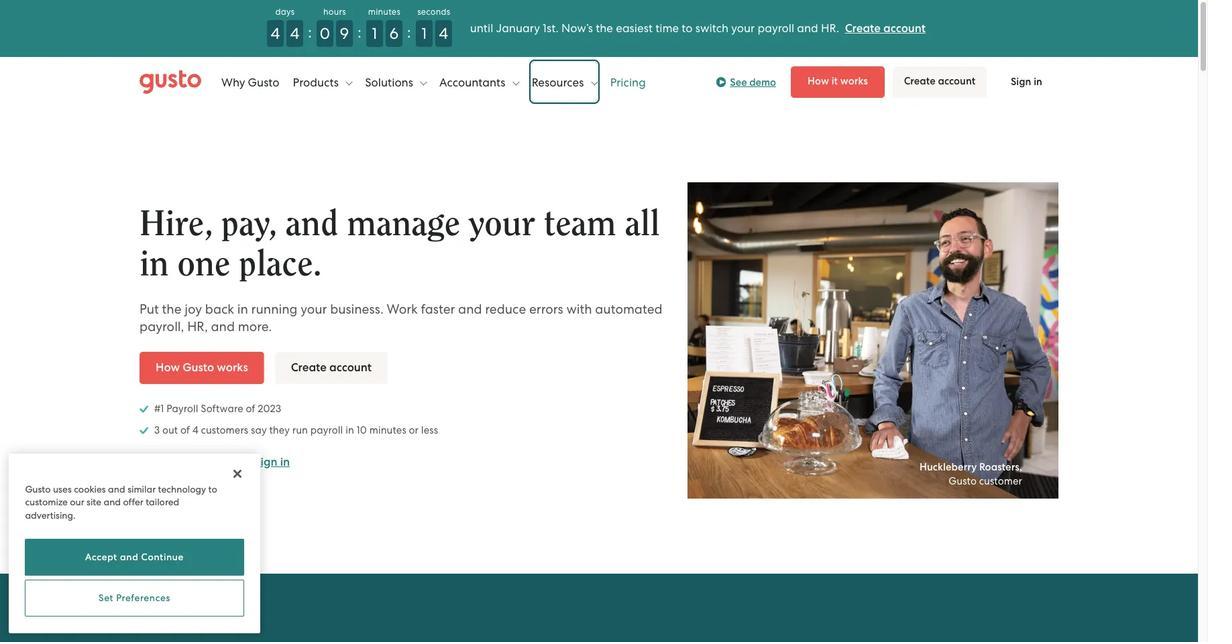 Task type: describe. For each thing, give the bounding box(es) containing it.
gusto inside main element
[[248, 75, 279, 89]]

already using gusto? sign in
[[140, 455, 290, 469]]

already
[[140, 455, 181, 469]]

account inside 'hire, pay, and manage your team all in one place.' main content
[[329, 361, 372, 375]]

create inside 'hire, pay, and manage your team all in one place.' main content
[[291, 361, 327, 375]]

it
[[832, 75, 838, 87]]

software
[[201, 403, 243, 415]]

the inside put the joy back in running your business. work faster and reduce errors with automated payroll, hr, and more.
[[162, 302, 182, 317]]

say
[[251, 424, 267, 437]]

0 vertical spatial create account link
[[845, 21, 926, 36]]

in inside 'sign in' link
[[1034, 76, 1043, 88]]

huckleberry roasters, gusto customer
[[920, 462, 1023, 488]]

hire, pay, and manage your team all in one place.
[[140, 206, 660, 282]]

1st.
[[543, 21, 559, 35]]

see demo
[[730, 76, 776, 88]]

business.
[[330, 302, 384, 317]]

hr.
[[821, 21, 840, 35]]

place.
[[239, 247, 322, 282]]

less
[[421, 424, 438, 437]]

or
[[409, 424, 419, 437]]

3 out of 4 customers say they run payroll in 10 minutes or less
[[152, 424, 438, 437]]

products
[[293, 75, 342, 89]]

and inside hire, pay, and manage your team all in one place.
[[285, 206, 338, 242]]

pay,
[[221, 206, 277, 242]]

gusto?
[[215, 455, 252, 469]]

how gusto works
[[156, 361, 248, 375]]

faster
[[421, 302, 455, 317]]

main element
[[140, 62, 1059, 102]]

#1 payroll software of 2023
[[152, 403, 281, 415]]

#1
[[154, 403, 164, 415]]

payroll
[[167, 403, 198, 415]]

put
[[140, 302, 159, 317]]

joy
[[185, 302, 202, 317]]

9
[[340, 24, 349, 43]]

and down back
[[211, 319, 235, 335]]

your inside put the joy back in running your business. work faster and reduce errors with automated payroll, hr, and more.
[[301, 302, 327, 317]]

days
[[275, 7, 295, 17]]

manage
[[347, 206, 460, 242]]

set preferences button
[[25, 580, 244, 617]]

: for 4
[[308, 23, 312, 42]]

tailored
[[146, 497, 179, 508]]

continue
[[141, 552, 184, 563]]

our
[[70, 497, 84, 508]]

online payroll services, hr, and benefits | gusto image
[[140, 70, 201, 94]]

accept and continue button
[[25, 539, 244, 576]]

reduce
[[485, 302, 526, 317]]

6
[[389, 24, 399, 43]]

your inside hire, pay, and manage your team all in one place.
[[469, 206, 535, 242]]

pricing link
[[610, 62, 646, 102]]

0
[[320, 24, 330, 43]]

accountants
[[439, 75, 508, 89]]

now's
[[562, 21, 593, 35]]

run
[[292, 424, 308, 437]]

hours
[[323, 7, 346, 17]]

using
[[184, 455, 212, 469]]

january
[[496, 21, 540, 35]]

and inside accept and continue button
[[120, 552, 139, 563]]

back
[[205, 302, 234, 317]]

why gusto link
[[221, 62, 279, 102]]

advertising.
[[25, 510, 76, 521]]

easiest
[[616, 21, 653, 35]]

put the joy back in running your business. work faster and reduce errors with automated payroll, hr, and more.
[[140, 302, 663, 335]]

and inside until january 1st. now's the easiest time to switch your payroll and hr. create account
[[797, 21, 818, 35]]

1 for 4
[[422, 24, 427, 43]]

until
[[470, 21, 493, 35]]

similar
[[128, 484, 156, 495]]

hire, pay, and manage your team all in one place. main content
[[0, 107, 1198, 643]]

set preferences
[[99, 593, 170, 604]]

see demo link
[[716, 74, 776, 90]]

pricing
[[610, 75, 646, 89]]

accept and continue
[[85, 552, 184, 563]]

solutions button
[[365, 62, 427, 102]]

and right site
[[104, 497, 121, 508]]

running
[[251, 302, 298, 317]]

hr,
[[187, 319, 208, 335]]

resources button
[[532, 62, 598, 102]]

preferences
[[116, 593, 170, 604]]

offer
[[123, 497, 143, 508]]

minutes inside 'hire, pay, and manage your team all in one place.' main content
[[369, 424, 406, 437]]

0 horizontal spatial of
[[180, 424, 190, 437]]

create account link inside 'hire, pay, and manage your team all in one place.' main content
[[275, 352, 388, 384]]

0 vertical spatial of
[[246, 403, 255, 415]]

customer
[[979, 476, 1023, 488]]



Task type: locate. For each thing, give the bounding box(es) containing it.
1 vertical spatial to
[[208, 484, 217, 495]]

of right out
[[180, 424, 190, 437]]

0 horizontal spatial works
[[217, 361, 248, 375]]

with
[[567, 302, 592, 317]]

0 horizontal spatial your
[[301, 302, 327, 317]]

0 vertical spatial how
[[808, 75, 829, 87]]

1 vertical spatial of
[[180, 424, 190, 437]]

2 vertical spatial create
[[291, 361, 327, 375]]

0 horizontal spatial 1
[[372, 24, 377, 43]]

to
[[682, 21, 693, 35], [208, 484, 217, 495]]

how gusto works link
[[140, 352, 264, 384]]

create account
[[904, 75, 976, 87], [291, 361, 372, 375]]

2 horizontal spatial your
[[732, 21, 755, 35]]

tiny image
[[720, 80, 724, 85]]

sign in
[[1011, 76, 1043, 88]]

switch
[[696, 21, 729, 35]]

2 horizontal spatial create
[[904, 75, 936, 87]]

to inside until january 1st. now's the easiest time to switch your payroll and hr. create account
[[682, 21, 693, 35]]

one
[[177, 247, 230, 282]]

in inside hire, pay, and manage your team all in one place.
[[140, 247, 169, 282]]

1 vertical spatial payroll
[[311, 424, 343, 437]]

0 vertical spatial minutes
[[368, 7, 401, 17]]

2 vertical spatial your
[[301, 302, 327, 317]]

2 horizontal spatial account
[[938, 75, 976, 87]]

gusto uses cookies and similar technology to customize our site and offer tailored advertising.
[[25, 484, 217, 521]]

:
[[308, 23, 312, 42], [358, 23, 362, 42], [407, 23, 411, 42]]

1 down the seconds on the left top
[[422, 24, 427, 43]]

0 vertical spatial sign
[[1011, 76, 1032, 88]]

10
[[357, 424, 367, 437]]

gusto up customize
[[25, 484, 51, 495]]

1 horizontal spatial 1
[[422, 24, 427, 43]]

sign in link inside main element
[[995, 67, 1059, 97]]

and
[[797, 21, 818, 35], [285, 206, 338, 242], [458, 302, 482, 317], [211, 319, 235, 335], [108, 484, 125, 495], [104, 497, 121, 508], [120, 552, 139, 563]]

works for how it works
[[841, 75, 868, 87]]

work
[[387, 302, 418, 317]]

1 vertical spatial the
[[162, 302, 182, 317]]

how left it
[[808, 75, 829, 87]]

works for how gusto works
[[217, 361, 248, 375]]

products button
[[293, 62, 353, 102]]

how inside 'hire, pay, and manage your team all in one place.' main content
[[156, 361, 180, 375]]

how it works link
[[791, 66, 885, 98]]

1 : from the left
[[308, 23, 312, 42]]

4
[[271, 24, 280, 43], [290, 24, 300, 43], [439, 24, 448, 43], [192, 424, 198, 437]]

to down already using gusto? sign in
[[208, 484, 217, 495]]

why
[[221, 75, 245, 89]]

1 horizontal spatial create account
[[904, 75, 976, 87]]

works right it
[[841, 75, 868, 87]]

1 vertical spatial works
[[217, 361, 248, 375]]

huckleberry
[[920, 462, 977, 474]]

0 horizontal spatial sign
[[254, 455, 278, 469]]

0 horizontal spatial how
[[156, 361, 180, 375]]

in
[[1034, 76, 1043, 88], [140, 247, 169, 282], [237, 302, 248, 317], [346, 424, 354, 437], [280, 455, 290, 469]]

payroll inside until january 1st. now's the easiest time to switch your payroll and hr. create account
[[758, 21, 794, 35]]

gusto
[[248, 75, 279, 89], [183, 361, 214, 375], [949, 476, 977, 488], [25, 484, 51, 495]]

sign in link
[[995, 67, 1059, 97], [254, 455, 290, 469]]

1 vertical spatial create account
[[291, 361, 372, 375]]

in inside put the joy back in running your business. work faster and reduce errors with automated payroll, hr, and more.
[[237, 302, 248, 317]]

: right 9
[[358, 23, 362, 42]]

of
[[246, 403, 255, 415], [180, 424, 190, 437]]

1 horizontal spatial account
[[884, 21, 926, 36]]

payroll left hr. at top
[[758, 21, 794, 35]]

0 vertical spatial works
[[841, 75, 868, 87]]

create
[[845, 21, 881, 36], [904, 75, 936, 87], [291, 361, 327, 375]]

1 vertical spatial create
[[904, 75, 936, 87]]

to right time
[[682, 21, 693, 35]]

2023
[[258, 403, 281, 415]]

and right accept
[[120, 552, 139, 563]]

how
[[808, 75, 829, 87], [156, 361, 180, 375]]

why gusto
[[221, 75, 279, 89]]

site
[[87, 497, 101, 508]]

1 vertical spatial account
[[938, 75, 976, 87]]

1 vertical spatial sign in link
[[254, 455, 290, 469]]

payroll inside 'hire, pay, and manage your team all in one place.' main content
[[311, 424, 343, 437]]

: right "6"
[[407, 23, 411, 42]]

gusto right why
[[248, 75, 279, 89]]

1 horizontal spatial how
[[808, 75, 829, 87]]

how for how gusto works
[[156, 361, 180, 375]]

: left 0 on the top of the page
[[308, 23, 312, 42]]

seconds
[[417, 7, 450, 17]]

the
[[596, 21, 613, 35], [162, 302, 182, 317]]

works up software
[[217, 361, 248, 375]]

0 horizontal spatial to
[[208, 484, 217, 495]]

0 horizontal spatial create account
[[291, 361, 372, 375]]

and left hr. at top
[[797, 21, 818, 35]]

0 horizontal spatial the
[[162, 302, 182, 317]]

2 : from the left
[[358, 23, 362, 42]]

0 vertical spatial sign in link
[[995, 67, 1059, 97]]

minutes up "6"
[[368, 7, 401, 17]]

how it works
[[808, 75, 868, 87]]

and right faster
[[458, 302, 482, 317]]

the inside until january 1st. now's the easiest time to switch your payroll and hr. create account
[[596, 21, 613, 35]]

3 : from the left
[[407, 23, 411, 42]]

create account inside main element
[[904, 75, 976, 87]]

: for 9
[[358, 23, 362, 42]]

sign
[[1011, 76, 1032, 88], [254, 455, 278, 469]]

resources
[[532, 75, 587, 89]]

and up the 'offer'
[[108, 484, 125, 495]]

how down payroll,
[[156, 361, 180, 375]]

1 1 from the left
[[372, 24, 377, 43]]

1 horizontal spatial works
[[841, 75, 868, 87]]

gusto inside huckleberry roasters, gusto customer
[[949, 476, 977, 488]]

1 horizontal spatial sign
[[1011, 76, 1032, 88]]

accountants button
[[439, 62, 519, 102]]

0 vertical spatial create account
[[904, 75, 976, 87]]

1 vertical spatial minutes
[[369, 424, 406, 437]]

gusto down hr,
[[183, 361, 214, 375]]

technology
[[158, 484, 206, 495]]

: for 6
[[407, 23, 411, 42]]

team
[[544, 206, 616, 242]]

1 horizontal spatial to
[[682, 21, 693, 35]]

set
[[99, 593, 113, 604]]

sign inside main element
[[1011, 76, 1032, 88]]

1 horizontal spatial payroll
[[758, 21, 794, 35]]

1 for 6
[[372, 24, 377, 43]]

how inside main element
[[808, 75, 829, 87]]

cookies
[[74, 484, 106, 495]]

errors
[[529, 302, 563, 317]]

demo
[[750, 76, 776, 88]]

1 horizontal spatial :
[[358, 23, 362, 42]]

minutes
[[368, 7, 401, 17], [369, 424, 406, 437]]

more.
[[238, 319, 272, 335]]

accept
[[85, 552, 117, 563]]

until january 1st. now's the easiest time to switch your payroll and hr. create account
[[470, 21, 926, 36]]

create account link
[[845, 21, 926, 36], [893, 66, 987, 98], [275, 352, 388, 384]]

to inside gusto uses cookies and similar technology to customize our site and offer tailored advertising.
[[208, 484, 217, 495]]

works inside main element
[[841, 75, 868, 87]]

they
[[269, 424, 290, 437]]

uses
[[53, 484, 72, 495]]

automated
[[595, 302, 663, 317]]

4 inside 'hire, pay, and manage your team all in one place.' main content
[[192, 424, 198, 437]]

1 horizontal spatial of
[[246, 403, 255, 415]]

0 horizontal spatial :
[[308, 23, 312, 42]]

customize
[[25, 497, 68, 508]]

create account inside 'hire, pay, and manage your team all in one place.' main content
[[291, 361, 372, 375]]

1 vertical spatial how
[[156, 361, 180, 375]]

0 horizontal spatial payroll
[[311, 424, 343, 437]]

2 vertical spatial account
[[329, 361, 372, 375]]

0 horizontal spatial create
[[291, 361, 327, 375]]

works inside 'hire, pay, and manage your team all in one place.' main content
[[217, 361, 248, 375]]

1 vertical spatial create account link
[[893, 66, 987, 98]]

the up payroll,
[[162, 302, 182, 317]]

account inside main element
[[938, 75, 976, 87]]

out
[[162, 424, 178, 437]]

0 vertical spatial account
[[884, 21, 926, 36]]

0 vertical spatial your
[[732, 21, 755, 35]]

gusto image image
[[687, 182, 1059, 499]]

1 horizontal spatial sign in link
[[995, 67, 1059, 97]]

2 horizontal spatial :
[[407, 23, 411, 42]]

1 horizontal spatial your
[[469, 206, 535, 242]]

and up the place.
[[285, 206, 338, 242]]

time
[[656, 21, 679, 35]]

the right now's
[[596, 21, 613, 35]]

gusto down huckleberry
[[949, 476, 977, 488]]

minutes left or at the left of page
[[369, 424, 406, 437]]

hire,
[[140, 206, 213, 242]]

3
[[154, 424, 160, 437]]

1 left "6"
[[372, 24, 377, 43]]

customers
[[201, 424, 248, 437]]

0 vertical spatial payroll
[[758, 21, 794, 35]]

1 horizontal spatial the
[[596, 21, 613, 35]]

0 vertical spatial to
[[682, 21, 693, 35]]

payroll,
[[140, 319, 184, 335]]

0 vertical spatial create
[[845, 21, 881, 36]]

0 horizontal spatial sign in link
[[254, 455, 290, 469]]

2 1 from the left
[[422, 24, 427, 43]]

0 vertical spatial the
[[596, 21, 613, 35]]

see
[[730, 76, 747, 88]]

how for how it works
[[808, 75, 829, 87]]

solutions
[[365, 75, 416, 89]]

1 vertical spatial sign
[[254, 455, 278, 469]]

your inside until january 1st. now's the easiest time to switch your payroll and hr. create account
[[732, 21, 755, 35]]

of left "2023"
[[246, 403, 255, 415]]

0 horizontal spatial account
[[329, 361, 372, 375]]

account
[[884, 21, 926, 36], [938, 75, 976, 87], [329, 361, 372, 375]]

all
[[625, 206, 660, 242]]

roasters,
[[980, 462, 1023, 474]]

1 horizontal spatial create
[[845, 21, 881, 36]]

payroll
[[758, 21, 794, 35], [311, 424, 343, 437]]

create inside main element
[[904, 75, 936, 87]]

gusto inside gusto uses cookies and similar technology to customize our site and offer tailored advertising.
[[25, 484, 51, 495]]

2 vertical spatial create account link
[[275, 352, 388, 384]]

sign inside 'hire, pay, and manage your team all in one place.' main content
[[254, 455, 278, 469]]

payroll right run
[[311, 424, 343, 437]]

1 vertical spatial your
[[469, 206, 535, 242]]



Task type: vqa. For each thing, say whether or not it's contained in the screenshot.
See
yes



